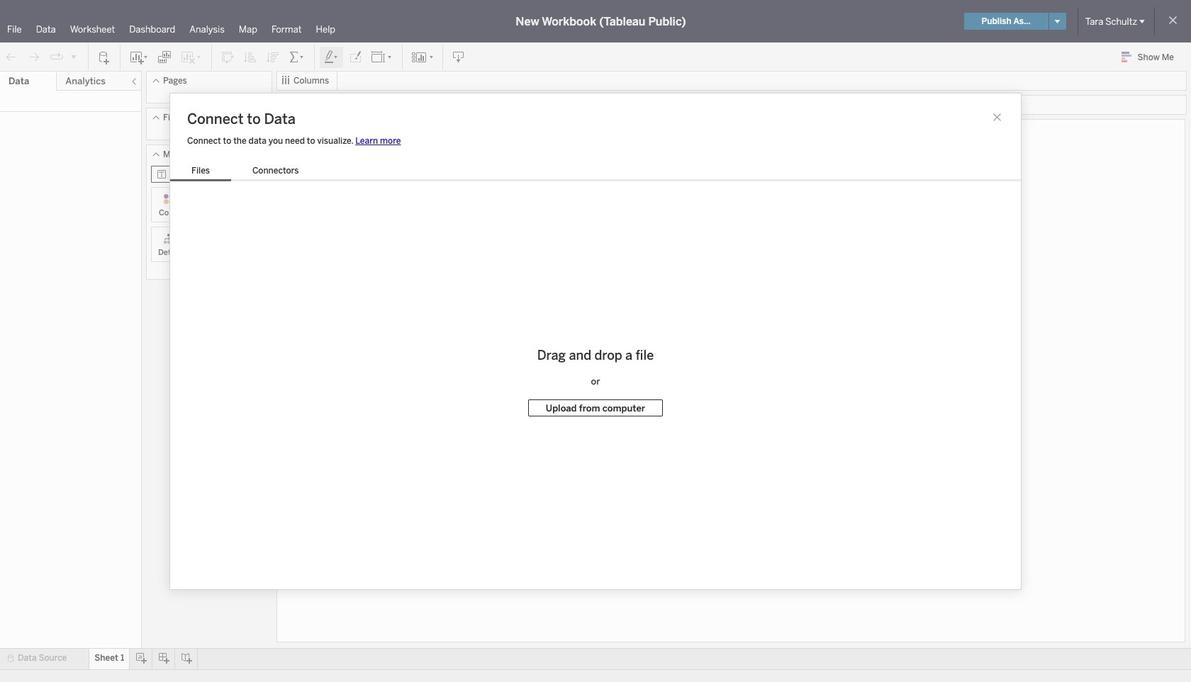 Task type: describe. For each thing, give the bounding box(es) containing it.
0 horizontal spatial replay animation image
[[50, 50, 64, 64]]

new data source image
[[97, 50, 111, 64]]

download image
[[452, 50, 466, 64]]

sort descending image
[[266, 50, 280, 64]]

fit image
[[371, 50, 394, 64]]

collapse image
[[130, 77, 138, 86]]

undo image
[[4, 50, 18, 64]]

new worksheet image
[[129, 50, 149, 64]]

swap rows and columns image
[[221, 50, 235, 64]]

clear sheet image
[[180, 50, 203, 64]]

sort ascending image
[[243, 50, 257, 64]]

show/hide cards image
[[411, 50, 434, 64]]



Task type: locate. For each thing, give the bounding box(es) containing it.
format workbook image
[[348, 50, 362, 64]]

replay animation image right redo icon
[[50, 50, 64, 64]]

list box
[[170, 163, 320, 181]]

duplicate image
[[157, 50, 172, 64]]

replay animation image left new data source icon
[[69, 52, 78, 61]]

replay animation image
[[50, 50, 64, 64], [69, 52, 78, 61]]

redo image
[[27, 50, 41, 64]]

totals image
[[289, 50, 306, 64]]

highlight image
[[323, 50, 340, 64]]

1 horizontal spatial replay animation image
[[69, 52, 78, 61]]



Task type: vqa. For each thing, say whether or not it's contained in the screenshot.
sort descending image
yes



